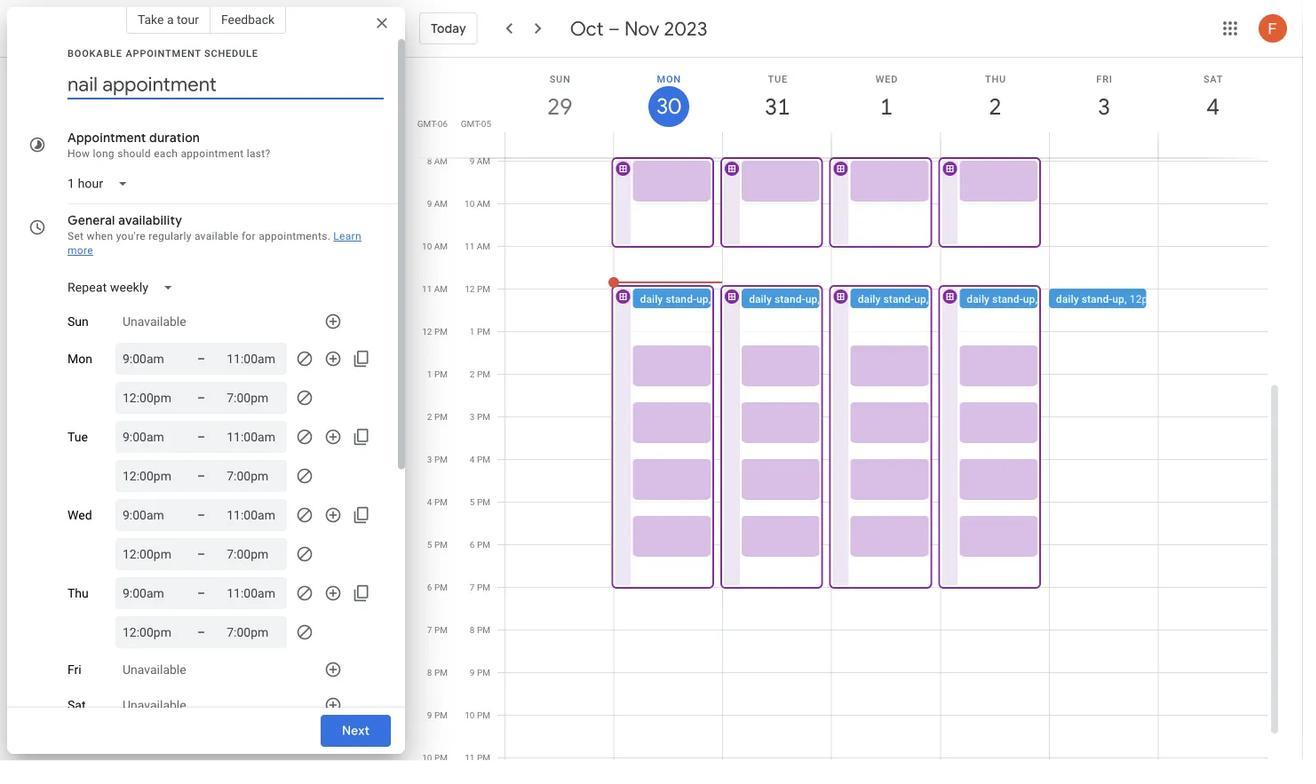 Task type: locate. For each thing, give the bounding box(es) containing it.
1 horizontal spatial 7 pm
[[470, 582, 490, 593]]

1 horizontal spatial tue
[[768, 73, 788, 84]]

wed inside 1 'column header'
[[876, 73, 898, 84]]

1 vertical spatial start time on mondays text field
[[123, 387, 176, 409]]

9 pm up 10 pm in the left bottom of the page
[[470, 668, 490, 678]]

take
[[138, 12, 164, 27]]

2 start time on thursdays text field from the top
[[123, 622, 176, 643]]

1 horizontal spatial 6 pm
[[470, 540, 490, 550]]

0 vertical spatial tue
[[768, 73, 788, 84]]

sun inside the 'sun 29'
[[550, 73, 571, 84]]

1 horizontal spatial thu
[[985, 73, 1006, 84]]

0 horizontal spatial sat
[[68, 698, 86, 713]]

1 start time on mondays text field from the top
[[123, 348, 176, 370]]

0 horizontal spatial 7
[[427, 625, 432, 636]]

2 end time on mondays text field from the top
[[227, 387, 280, 409]]

1 vertical spatial 5
[[427, 540, 432, 550]]

daily
[[640, 293, 663, 306], [749, 293, 772, 306], [858, 293, 881, 306], [967, 293, 990, 306], [1056, 293, 1079, 306]]

last?
[[247, 147, 270, 160]]

1 up from the left
[[696, 293, 709, 306]]

8
[[427, 156, 432, 167], [470, 625, 475, 636], [427, 668, 432, 678]]

2 vertical spatial 4
[[427, 497, 432, 508]]

3 unavailable from the top
[[123, 698, 186, 713]]

End time on Thursdays text field
[[227, 583, 280, 604], [227, 622, 280, 643]]

1 vertical spatial 4
[[470, 454, 475, 465]]

1 start time on tuesdays text field from the top
[[123, 426, 176, 448]]

2 vertical spatial 3
[[427, 454, 432, 465]]

grid
[[412, 58, 1282, 761]]

0 vertical spatial 9 pm
[[470, 668, 490, 678]]

stand-
[[666, 293, 696, 306], [775, 293, 805, 306], [883, 293, 914, 306], [992, 293, 1023, 306], [1082, 293, 1112, 306]]

today button
[[419, 7, 478, 50]]

0 horizontal spatial tue
[[68, 430, 88, 444]]

4 column header
[[1158, 58, 1268, 158]]

mon for mon 30
[[657, 73, 681, 84]]

5 stand- from the left
[[1082, 293, 1112, 306]]

daily stand-up ,
[[640, 293, 714, 306], [749, 293, 823, 306], [858, 293, 931, 306], [967, 293, 1040, 306]]

– for second end time on thursdays 'text field' from the bottom of the page
[[197, 586, 205, 600]]

7
[[470, 582, 475, 593], [427, 625, 432, 636]]

1 horizontal spatial 8 pm
[[470, 625, 490, 636]]

0 horizontal spatial 6
[[427, 582, 432, 593]]

0 vertical spatial end time on thursdays text field
[[227, 583, 280, 604]]

Start time on Thursdays text field
[[123, 583, 176, 604], [123, 622, 176, 643]]

3
[[1097, 92, 1109, 121], [470, 412, 475, 422], [427, 454, 432, 465]]

sun for sun
[[68, 314, 89, 329]]

appointments.
[[259, 230, 331, 243]]

for
[[242, 230, 256, 243]]

schedule
[[204, 48, 258, 59]]

11
[[465, 241, 475, 252], [422, 284, 432, 294]]

1 end time on thursdays text field from the top
[[227, 583, 280, 604]]

fri
[[1096, 73, 1113, 84], [68, 662, 81, 677]]

0 vertical spatial start time on wednesdays text field
[[123, 505, 176, 526]]

2
[[988, 92, 1001, 121], [470, 369, 475, 380], [427, 412, 432, 422]]

1 vertical spatial 7 pm
[[427, 625, 448, 636]]

0 horizontal spatial wed
[[68, 508, 92, 523]]

1 vertical spatial start time on tuesdays text field
[[123, 465, 176, 487]]

0 horizontal spatial 4
[[427, 497, 432, 508]]

1 vertical spatial 9 am
[[427, 199, 448, 209]]

0 horizontal spatial 10 am
[[422, 241, 448, 252]]

1 horizontal spatial sat
[[1204, 73, 1223, 84]]

0 vertical spatial 7
[[470, 582, 475, 593]]

1 horizontal spatial 3
[[470, 412, 475, 422]]

9 am down gmt-05
[[470, 156, 490, 167]]

0 horizontal spatial 5 pm
[[427, 540, 448, 550]]

31
[[764, 92, 789, 121]]

2 vertical spatial unavailable
[[123, 698, 186, 713]]

1 vertical spatial thu
[[68, 586, 89, 601]]

unavailable
[[123, 314, 186, 329], [123, 662, 186, 677], [123, 698, 186, 713]]

3 up from the left
[[914, 293, 926, 306]]

2 horizontal spatial 3
[[1097, 92, 1109, 121]]

3 daily from the left
[[858, 293, 881, 306]]

start time on thursdays text field for second end time on thursdays 'text field' from the bottom of the page
[[123, 583, 176, 604]]

sun down 'more'
[[68, 314, 89, 329]]

0 vertical spatial start time on mondays text field
[[123, 348, 176, 370]]

0 horizontal spatial 9 pm
[[427, 710, 448, 721]]

1 vertical spatial wed
[[68, 508, 92, 523]]

9 am
[[470, 156, 490, 167], [427, 199, 448, 209]]

thu 2
[[985, 73, 1006, 121]]

1 horizontal spatial 11
[[465, 241, 475, 252]]

am
[[434, 156, 448, 167], [477, 156, 490, 167], [434, 199, 448, 209], [477, 199, 490, 209], [434, 241, 448, 252], [477, 241, 490, 252], [434, 284, 448, 294]]

thu
[[985, 73, 1006, 84], [68, 586, 89, 601]]

tue
[[768, 73, 788, 84], [68, 430, 88, 444]]

12 pm
[[465, 284, 490, 294], [422, 326, 448, 337]]

0 horizontal spatial sun
[[68, 314, 89, 329]]

12
[[465, 284, 475, 294], [422, 326, 432, 337]]

available
[[194, 230, 239, 243]]

sun
[[550, 73, 571, 84], [68, 314, 89, 329]]

4 inside sat 4
[[1206, 92, 1218, 121]]

End time on Wednesdays text field
[[227, 544, 280, 565]]

friday, november 3 element
[[1084, 86, 1125, 127]]

0 horizontal spatial 1 pm
[[427, 369, 448, 380]]

wed 1
[[876, 73, 898, 121]]

3 stand- from the left
[[883, 293, 914, 306]]

–
[[608, 16, 620, 41], [197, 351, 205, 366], [197, 390, 205, 405], [197, 429, 205, 444], [197, 469, 205, 483], [197, 508, 205, 522], [197, 547, 205, 561], [197, 586, 205, 600], [197, 625, 205, 640]]

0 vertical spatial 5
[[470, 497, 475, 508]]

0 vertical spatial 3
[[1097, 92, 1109, 121]]

4
[[1206, 92, 1218, 121], [470, 454, 475, 465], [427, 497, 432, 508]]

0 horizontal spatial thu
[[68, 586, 89, 601]]

start time on mondays text field for 1st end time on mondays text box from the bottom
[[123, 387, 176, 409]]

End time on Wednesdays text field
[[227, 505, 280, 526]]

0 horizontal spatial 1
[[427, 369, 432, 380]]

1 vertical spatial 12 pm
[[422, 326, 448, 337]]

1 vertical spatial tue
[[68, 430, 88, 444]]

10 am down 8 am
[[422, 241, 448, 252]]

2 gmt- from the left
[[461, 118, 481, 129]]

1 unavailable from the top
[[123, 314, 186, 329]]

tue 31
[[764, 73, 789, 121]]

0 vertical spatial thu
[[985, 73, 1006, 84]]

2 vertical spatial 1
[[427, 369, 432, 380]]

6 pm
[[470, 540, 490, 550], [427, 582, 448, 593]]

10 am down gmt-05
[[465, 199, 490, 209]]

4 , from the left
[[1035, 293, 1038, 306]]

2 start time on tuesdays text field from the top
[[123, 465, 176, 487]]

sat
[[1204, 73, 1223, 84], [68, 698, 86, 713]]

1 vertical spatial 8 pm
[[427, 668, 448, 678]]

1 horizontal spatial 1
[[470, 326, 475, 337]]

long
[[93, 147, 114, 160]]

learn
[[333, 230, 361, 243]]

2 stand- from the left
[[775, 293, 805, 306]]

0 vertical spatial unavailable
[[123, 314, 186, 329]]

End time on Tuesdays text field
[[227, 426, 280, 448]]

1 vertical spatial mon
[[68, 352, 92, 366]]

5 daily from the left
[[1056, 293, 1079, 306]]

1 horizontal spatial 12 pm
[[465, 284, 490, 294]]

tue inside tue 31
[[768, 73, 788, 84]]

7 pm
[[470, 582, 490, 593], [427, 625, 448, 636]]

regularly
[[148, 230, 192, 243]]

sun for sun 29
[[550, 73, 571, 84]]

grid containing 29
[[412, 58, 1282, 761]]

gmt-
[[417, 118, 438, 129], [461, 118, 481, 129]]

wed
[[876, 73, 898, 84], [68, 508, 92, 523]]

0 horizontal spatial 6 pm
[[427, 582, 448, 593]]

0 horizontal spatial 11
[[422, 284, 432, 294]]

06
[[438, 118, 448, 129]]

sat 4
[[1204, 73, 1223, 121]]

4 stand- from the left
[[992, 293, 1023, 306]]

5 up from the left
[[1112, 293, 1125, 306]]

1 gmt- from the left
[[417, 118, 438, 129]]

1 vertical spatial 6
[[427, 582, 432, 593]]

1 horizontal spatial sun
[[550, 73, 571, 84]]

9 pm
[[470, 668, 490, 678], [427, 710, 448, 721]]

9 am down 8 am
[[427, 199, 448, 209]]

more
[[68, 244, 93, 257]]

9
[[470, 156, 475, 167], [427, 199, 432, 209], [470, 668, 475, 678], [427, 710, 432, 721]]

5
[[470, 497, 475, 508], [427, 540, 432, 550]]

gmt- up 8 am
[[417, 118, 438, 129]]

1 start time on thursdays text field from the top
[[123, 583, 176, 604]]

2 horizontal spatial 1
[[879, 92, 892, 121]]

1
[[879, 92, 892, 121], [470, 326, 475, 337], [427, 369, 432, 380]]

0 vertical spatial wed
[[876, 73, 898, 84]]

4 pm
[[470, 454, 490, 465], [427, 497, 448, 508]]

start time on tuesdays text field for end time on tuesdays text box
[[123, 465, 176, 487]]

0 vertical spatial sun
[[550, 73, 571, 84]]

0 vertical spatial mon
[[657, 73, 681, 84]]

gmt- right 06
[[461, 118, 481, 129]]

appointment
[[126, 48, 201, 59]]

mon inside 'mon 30'
[[657, 73, 681, 84]]

set when you're regularly available for appointments.
[[68, 230, 331, 243]]

1 horizontal spatial 6
[[470, 540, 475, 550]]

1 vertical spatial start time on wednesdays text field
[[123, 544, 176, 565]]

0 vertical spatial 8 pm
[[470, 625, 490, 636]]

1 horizontal spatial mon
[[657, 73, 681, 84]]

next button
[[321, 710, 391, 752]]

tour
[[177, 12, 199, 27]]

1 vertical spatial 11
[[422, 284, 432, 294]]

1 , from the left
[[709, 293, 711, 306]]

1 vertical spatial 12
[[422, 326, 432, 337]]

1 vertical spatial 11 am
[[422, 284, 448, 294]]

sun 29
[[546, 73, 571, 121]]

sun up sunday, october 29 element
[[550, 73, 571, 84]]

bookable
[[68, 48, 122, 59]]

2 unavailable from the top
[[123, 662, 186, 677]]

5 , from the left
[[1125, 293, 1127, 306]]

1 horizontal spatial 10 am
[[465, 199, 490, 209]]

5 pm
[[470, 497, 490, 508], [427, 540, 448, 550]]

1 vertical spatial 1
[[470, 326, 475, 337]]

sat for sat 4
[[1204, 73, 1223, 84]]

10 am
[[465, 199, 490, 209], [422, 241, 448, 252]]

10 pm
[[465, 710, 490, 721]]

1 horizontal spatial 9 am
[[470, 156, 490, 167]]

1 start time on wednesdays text field from the top
[[123, 505, 176, 526]]

2 horizontal spatial 2
[[988, 92, 1001, 121]]

1 vertical spatial 4 pm
[[427, 497, 448, 508]]

1 horizontal spatial 11 am
[[465, 241, 490, 252]]

1 vertical spatial 9 pm
[[427, 710, 448, 721]]

start time on mondays text field for 2nd end time on mondays text box from the bottom
[[123, 348, 176, 370]]

1 vertical spatial 1 pm
[[427, 369, 448, 380]]

thu inside 2 column header
[[985, 73, 1006, 84]]

0 vertical spatial 7 pm
[[470, 582, 490, 593]]

0 vertical spatial 2 pm
[[470, 369, 490, 380]]

0 horizontal spatial fri
[[68, 662, 81, 677]]

up
[[696, 293, 709, 306], [805, 293, 817, 306], [914, 293, 926, 306], [1023, 293, 1035, 306], [1112, 293, 1125, 306]]

0 vertical spatial 10 am
[[465, 199, 490, 209]]

0 vertical spatial start time on tuesdays text field
[[123, 426, 176, 448]]

1 pm
[[470, 326, 490, 337], [427, 369, 448, 380]]

Start time on Wednesdays text field
[[123, 505, 176, 526], [123, 544, 176, 565]]

11 am
[[465, 241, 490, 252], [422, 284, 448, 294]]

1 vertical spatial 3 pm
[[427, 454, 448, 465]]

learn more
[[68, 230, 361, 257]]

2 pm
[[470, 369, 490, 380], [427, 412, 448, 422]]

mon for mon
[[68, 352, 92, 366]]

2 start time on mondays text field from the top
[[123, 387, 176, 409]]

Start time on Tuesdays text field
[[123, 426, 176, 448], [123, 465, 176, 487]]

bookable appointment schedule
[[68, 48, 258, 59]]

3 inside fri 3
[[1097, 92, 1109, 121]]

Start time on Mondays text field
[[123, 348, 176, 370], [123, 387, 176, 409]]

0 vertical spatial end time on mondays text field
[[227, 348, 280, 370]]

start time on thursdays text field for second end time on thursdays 'text field' from the top of the page
[[123, 622, 176, 643]]

sunday, october 29 element
[[539, 86, 580, 127]]

1 horizontal spatial fri
[[1096, 73, 1113, 84]]

2 vertical spatial 2
[[427, 412, 432, 422]]

set
[[68, 230, 84, 243]]

0 vertical spatial start time on thursdays text field
[[123, 583, 176, 604]]

12pm
[[1130, 293, 1157, 306]]

feedback
[[221, 12, 275, 27]]

6
[[470, 540, 475, 550], [427, 582, 432, 593]]

1 vertical spatial 2 pm
[[427, 412, 448, 422]]

8 pm
[[470, 625, 490, 636], [427, 668, 448, 678]]

– for second end time on thursdays 'text field' from the top of the page
[[197, 625, 205, 640]]

– for end time on wednesdays text field
[[197, 508, 205, 522]]

,
[[709, 293, 711, 306], [817, 293, 820, 306], [926, 293, 929, 306], [1035, 293, 1038, 306], [1125, 293, 1127, 306]]

wed for wed
[[68, 508, 92, 523]]

0 vertical spatial 1 pm
[[470, 326, 490, 337]]

gmt- for 05
[[461, 118, 481, 129]]

30 column header
[[613, 58, 723, 158]]

End time on Mondays text field
[[227, 348, 280, 370], [227, 387, 280, 409]]

sat inside the 4 column header
[[1204, 73, 1223, 84]]

mon
[[657, 73, 681, 84], [68, 352, 92, 366]]

nov
[[624, 16, 659, 41]]

29
[[546, 92, 571, 121]]

thu for thu
[[68, 586, 89, 601]]

3 pm
[[470, 412, 490, 422], [427, 454, 448, 465]]

9 pm left 10 pm in the left bottom of the page
[[427, 710, 448, 721]]

2 start time on wednesdays text field from the top
[[123, 544, 176, 565]]

2 vertical spatial 8
[[427, 668, 432, 678]]

– for end time on tuesdays text field
[[197, 429, 205, 444]]

None field
[[60, 168, 142, 200], [60, 272, 188, 304], [60, 168, 142, 200], [60, 272, 188, 304]]

2 , from the left
[[817, 293, 820, 306]]

fri inside 3 column header
[[1096, 73, 1113, 84]]



Task type: describe. For each thing, give the bounding box(es) containing it.
tue for tue 31
[[768, 73, 788, 84]]

1 horizontal spatial 4
[[470, 454, 475, 465]]

1 horizontal spatial 2 pm
[[470, 369, 490, 380]]

monday, october 30, today element
[[648, 86, 689, 127]]

duration
[[149, 130, 200, 146]]

learn more link
[[68, 230, 361, 257]]

0 horizontal spatial 5
[[427, 540, 432, 550]]

today
[[431, 20, 466, 36]]

wednesday, november 1 element
[[866, 86, 907, 127]]

1 vertical spatial 6 pm
[[427, 582, 448, 593]]

1 horizontal spatial 5
[[470, 497, 475, 508]]

feedback button
[[210, 5, 286, 34]]

0 horizontal spatial 2 pm
[[427, 412, 448, 422]]

3 column header
[[1049, 58, 1159, 158]]

0 vertical spatial 11 am
[[465, 241, 490, 252]]

1 horizontal spatial 7
[[470, 582, 475, 593]]

0 vertical spatial 10
[[465, 199, 475, 209]]

0 vertical spatial 12 pm
[[465, 284, 490, 294]]

0 vertical spatial 8
[[427, 156, 432, 167]]

0 horizontal spatial 12
[[422, 326, 432, 337]]

when
[[87, 230, 113, 243]]

– for end time on wednesdays text box
[[197, 547, 205, 561]]

3 daily stand-up , from the left
[[858, 293, 931, 306]]

0 horizontal spatial 4 pm
[[427, 497, 448, 508]]

thu for thu 2
[[985, 73, 1006, 84]]

2 end time on thursdays text field from the top
[[227, 622, 280, 643]]

unavailable for sat
[[123, 698, 186, 713]]

1 column header
[[831, 58, 941, 158]]

gmt- for 06
[[417, 118, 438, 129]]

31 column header
[[722, 58, 832, 158]]

1 horizontal spatial 2
[[470, 369, 475, 380]]

9 up 10 pm in the left bottom of the page
[[470, 668, 475, 678]]

availability
[[118, 212, 182, 228]]

0 vertical spatial 6 pm
[[470, 540, 490, 550]]

1 horizontal spatial 5 pm
[[470, 497, 490, 508]]

1 horizontal spatial 1 pm
[[470, 326, 490, 337]]

1 daily from the left
[[640, 293, 663, 306]]

gmt-05
[[461, 118, 491, 129]]

1 end time on mondays text field from the top
[[227, 348, 280, 370]]

daily stand-up , 12pm
[[1056, 293, 1157, 306]]

1 stand- from the left
[[666, 293, 696, 306]]

Add title text field
[[68, 71, 384, 98]]

9 right 8 am
[[470, 156, 475, 167]]

appointment duration how long should each appointment last?
[[68, 130, 270, 160]]

0 vertical spatial 6
[[470, 540, 475, 550]]

appointment
[[181, 147, 244, 160]]

9 left 10 pm in the left bottom of the page
[[427, 710, 432, 721]]

fri for fri 3
[[1096, 73, 1113, 84]]

05
[[481, 118, 491, 129]]

0 horizontal spatial 3 pm
[[427, 454, 448, 465]]

1 daily stand-up , from the left
[[640, 293, 714, 306]]

0 vertical spatial 9 am
[[470, 156, 490, 167]]

tue for tue
[[68, 430, 88, 444]]

1 horizontal spatial 12
[[465, 284, 475, 294]]

start time on wednesdays text field for end time on wednesdays text box
[[123, 544, 176, 565]]

0 horizontal spatial 12 pm
[[422, 326, 448, 337]]

unavailable for sun
[[123, 314, 186, 329]]

fri 3
[[1096, 73, 1113, 121]]

2 vertical spatial 10
[[465, 710, 475, 721]]

take a tour button
[[126, 5, 210, 34]]

start time on tuesdays text field for end time on tuesdays text field
[[123, 426, 176, 448]]

how
[[68, 147, 90, 160]]

next
[[342, 723, 370, 739]]

0 horizontal spatial 3
[[427, 454, 432, 465]]

oct
[[570, 16, 604, 41]]

take a tour
[[138, 12, 199, 27]]

2 inside thu 2
[[988, 92, 1001, 121]]

3 , from the left
[[926, 293, 929, 306]]

4 daily stand-up , from the left
[[967, 293, 1040, 306]]

2023
[[664, 16, 707, 41]]

general availability
[[68, 212, 182, 228]]

tuesday, october 31 element
[[757, 86, 798, 127]]

gmt-06
[[417, 118, 448, 129]]

each
[[154, 147, 178, 160]]

unavailable for fri
[[123, 662, 186, 677]]

30
[[655, 92, 680, 120]]

1 inside 'wed 1'
[[879, 92, 892, 121]]

fri for fri
[[68, 662, 81, 677]]

1 horizontal spatial 3 pm
[[470, 412, 490, 422]]

2 up from the left
[[805, 293, 817, 306]]

0 vertical spatial 11
[[465, 241, 475, 252]]

2 daily from the left
[[749, 293, 772, 306]]

0 horizontal spatial 9 am
[[427, 199, 448, 209]]

9 down 8 am
[[427, 199, 432, 209]]

1 vertical spatial 8
[[470, 625, 475, 636]]

1 horizontal spatial 4 pm
[[470, 454, 490, 465]]

sat for sat
[[68, 698, 86, 713]]

2 daily stand-up , from the left
[[749, 293, 823, 306]]

1 vertical spatial 10
[[422, 241, 432, 252]]

saturday, november 4 element
[[1193, 86, 1234, 127]]

0 horizontal spatial 11 am
[[422, 284, 448, 294]]

4 up from the left
[[1023, 293, 1035, 306]]

2 column header
[[940, 58, 1050, 158]]

– for end time on tuesdays text box
[[197, 469, 205, 483]]

appointment
[[68, 130, 146, 146]]

oct – nov 2023
[[570, 16, 707, 41]]

mon 30
[[655, 73, 681, 120]]

End time on Tuesdays text field
[[227, 465, 280, 487]]

29 column header
[[505, 58, 614, 158]]

8 am
[[427, 156, 448, 167]]

general
[[68, 212, 115, 228]]

should
[[117, 147, 151, 160]]

thursday, november 2 element
[[975, 86, 1016, 127]]

wed for wed 1
[[876, 73, 898, 84]]

a
[[167, 12, 174, 27]]

start time on wednesdays text field for end time on wednesdays text field
[[123, 505, 176, 526]]

you're
[[116, 230, 146, 243]]

4 daily from the left
[[967, 293, 990, 306]]



Task type: vqa. For each thing, say whether or not it's contained in the screenshot.


